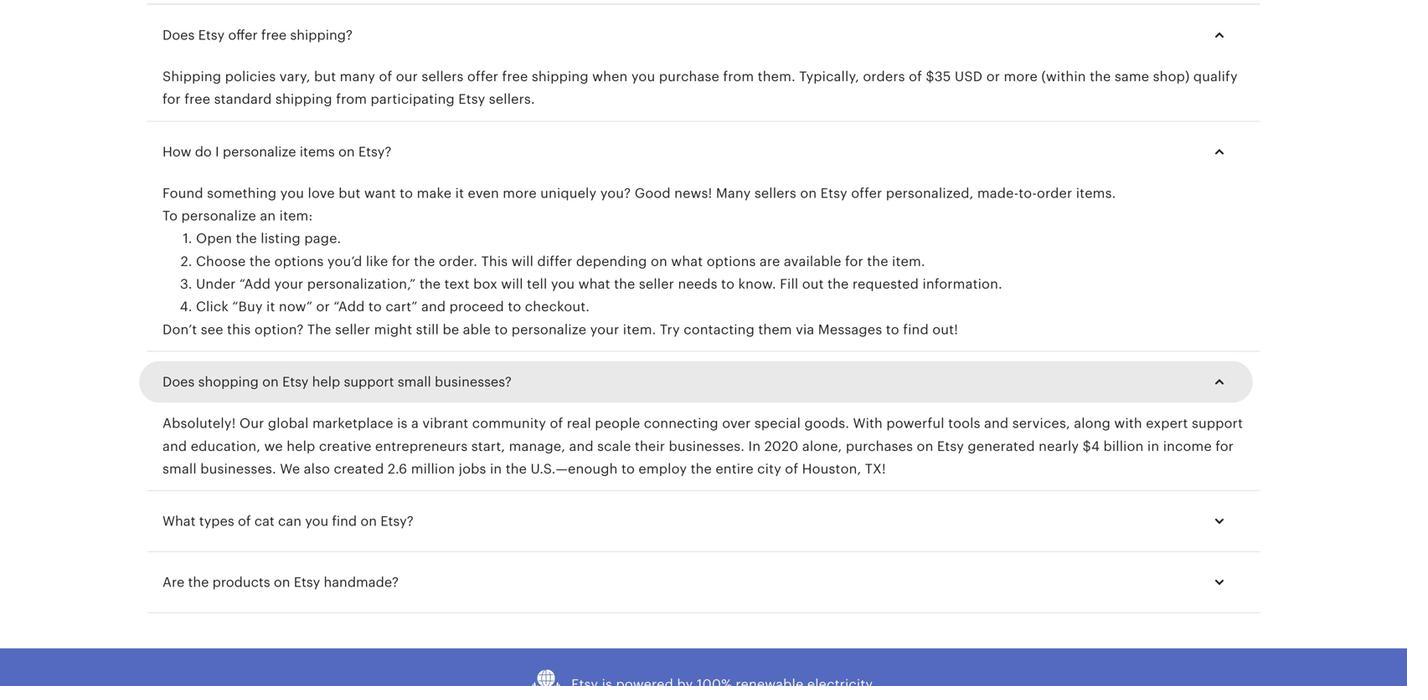 Task type: describe. For each thing, give the bounding box(es) containing it.
what
[[162, 514, 196, 530]]

real
[[567, 416, 591, 431]]

1 vertical spatial shipping
[[275, 92, 332, 107]]

an
[[260, 209, 276, 224]]

you inside dropdown button
[[305, 514, 328, 530]]

"buy
[[232, 300, 263, 315]]

via
[[796, 322, 814, 337]]

checkout.
[[525, 300, 590, 315]]

are the products on etsy handmade?
[[162, 576, 399, 591]]

handmade?
[[324, 576, 399, 591]]

0 vertical spatial will
[[511, 254, 534, 269]]

on inside absolutely! our global marketplace is a vibrant community of real people connecting over special goods. with powerful tools and services, along with expert support and education, we help creative entrepreneurs start, manage, and scale their businesses. in 2020 alone, purchases on etsy generated nearly $4 billion in income for small businesses. we also created 2.6 million jobs in the u.s.—enough to employ the entire city of houston, tx!
[[917, 439, 933, 454]]

might
[[374, 322, 412, 337]]

2020
[[764, 439, 799, 454]]

the left order.
[[414, 254, 435, 269]]

click
[[196, 300, 229, 315]]

under
[[196, 277, 236, 292]]

1 vertical spatial seller
[[335, 322, 370, 337]]

0 horizontal spatial it
[[266, 300, 275, 315]]

text
[[444, 277, 470, 292]]

but inside shipping policies vary, but many of our sellers offer free shipping when you purchase from them. typically, orders of $35 usd or more (within the same shop) qualify for free standard shipping from participating etsy sellers.
[[314, 69, 336, 84]]

available
[[784, 254, 841, 269]]

types
[[199, 514, 234, 530]]

cart"
[[386, 300, 418, 315]]

along
[[1074, 416, 1111, 431]]

million
[[411, 462, 455, 477]]

scale
[[597, 439, 631, 454]]

this
[[227, 322, 251, 337]]

2 vertical spatial free
[[184, 92, 210, 107]]

help inside absolutely! our global marketplace is a vibrant community of real people connecting over special goods. with powerful tools and services, along with expert support and education, we help creative entrepreneurs start, manage, and scale their businesses. in 2020 alone, purchases on etsy generated nearly $4 billion in income for small businesses. we also created 2.6 million jobs in the u.s.—enough to employ the entire city of houston, tx!
[[287, 439, 315, 454]]

start,
[[471, 439, 505, 454]]

shopping
[[198, 375, 259, 390]]

nearly
[[1039, 439, 1079, 454]]

1 horizontal spatial in
[[1147, 439, 1159, 454]]

small inside absolutely! our global marketplace is a vibrant community of real people connecting over special goods. with powerful tools and services, along with expert support and education, we help creative entrepreneurs start, manage, and scale their businesses. in 2020 alone, purchases on etsy generated nearly $4 billion in income for small businesses. we also created 2.6 million jobs in the u.s.—enough to employ the entire city of houston, tx!
[[162, 462, 197, 477]]

to right messages
[[886, 322, 899, 337]]

0 vertical spatial what
[[671, 254, 703, 269]]

participating
[[371, 92, 455, 107]]

or inside shipping policies vary, but many of our sellers offer free shipping when you purchase from them. typically, orders of $35 usd or more (within the same shop) qualify for free standard shipping from participating etsy sellers.
[[986, 69, 1000, 84]]

products
[[212, 576, 270, 591]]

1 horizontal spatial shipping
[[532, 69, 589, 84]]

you up checkout.
[[551, 277, 575, 292]]

option?
[[254, 322, 304, 337]]

even
[[468, 186, 499, 201]]

expert
[[1146, 416, 1188, 431]]

2.6
[[388, 462, 407, 477]]

shipping policies vary, but many of our sellers offer free shipping when you purchase from them. typically, orders of $35 usd or more (within the same shop) qualify for free standard shipping from participating etsy sellers.
[[162, 69, 1238, 107]]

good
[[635, 186, 671, 201]]

support inside dropdown button
[[344, 375, 394, 390]]

creative
[[319, 439, 371, 454]]

the down depending
[[614, 277, 635, 292]]

the
[[307, 322, 331, 337]]

messages
[[818, 322, 882, 337]]

absolutely!
[[162, 416, 236, 431]]

income
[[1163, 439, 1212, 454]]

or inside found something you love but want to make it even more uniquely you? good news! many sellers on etsy offer personalized, made-to-order items. to personalize an item: open the listing page. choose the options you'd like for the order. this will differ depending on what options are available for the item. under "add your personalization," the text box will tell you what the seller needs to know. fill out the requested information. click "buy it now" or "add to cart" and proceed to checkout. don't see this option? the seller might still be able to personalize your item. try contacting them via messages to find out!
[[316, 300, 330, 315]]

created
[[334, 462, 384, 477]]

we
[[264, 439, 283, 454]]

entrepreneurs
[[375, 439, 468, 454]]

for inside absolutely! our global marketplace is a vibrant community of real people connecting over special goods. with powerful tools and services, along with expert support and education, we help creative entrepreneurs start, manage, and scale their businesses. in 2020 alone, purchases on etsy generated nearly $4 billion in income for small businesses. we also created 2.6 million jobs in the u.s.—enough to employ the entire city of houston, tx!
[[1216, 439, 1234, 454]]

goods.
[[804, 416, 849, 431]]

a
[[411, 416, 419, 431]]

1 horizontal spatial it
[[455, 186, 464, 201]]

$4
[[1083, 439, 1100, 454]]

do
[[195, 144, 212, 159]]

how do i personalize items on etsy? button
[[147, 132, 1245, 172]]

our
[[396, 69, 418, 84]]

of left our
[[379, 69, 392, 84]]

to inside absolutely! our global marketplace is a vibrant community of real people connecting over special goods. with powerful tools and services, along with expert support and education, we help creative entrepreneurs start, manage, and scale their businesses. in 2020 alone, purchases on etsy generated nearly $4 billion in income for small businesses. we also created 2.6 million jobs in the u.s.—enough to employ the entire city of houston, tx!
[[621, 462, 635, 477]]

usd
[[955, 69, 983, 84]]

powerful
[[886, 416, 945, 431]]

entire
[[716, 462, 754, 477]]

shipping
[[162, 69, 221, 84]]

item:
[[279, 209, 313, 224]]

and down the real
[[569, 439, 594, 454]]

see
[[201, 322, 223, 337]]

does shopping on etsy help support small businesses?
[[162, 375, 512, 390]]

to left cart"
[[368, 300, 382, 315]]

are
[[162, 576, 184, 591]]

0 vertical spatial from
[[723, 69, 754, 84]]

0 horizontal spatial in
[[490, 462, 502, 477]]

vary,
[[280, 69, 310, 84]]

to right "proceed"
[[508, 300, 521, 315]]

generated
[[968, 439, 1035, 454]]

0 vertical spatial "add
[[239, 277, 271, 292]]

the inside dropdown button
[[188, 576, 209, 591]]

help inside "does shopping on etsy help support small businesses?" dropdown button
[[312, 375, 340, 390]]

on right items
[[338, 144, 355, 159]]

1 options from the left
[[274, 254, 324, 269]]

education,
[[191, 439, 261, 454]]

find inside what types of cat can you find on etsy? dropdown button
[[332, 514, 357, 530]]

depending
[[576, 254, 647, 269]]

differ
[[537, 254, 572, 269]]

more inside found something you love but want to make it even more uniquely you? good news! many sellers on etsy offer personalized, made-to-order items. to personalize an item: open the listing page. choose the options you'd like for the order. this will differ depending on what options are available for the item. under "add your personalization," the text box will tell you what the seller needs to know. fill out the requested information. click "buy it now" or "add to cart" and proceed to checkout. don't see this option? the seller might still be able to personalize your item. try contacting them via messages to find out!
[[503, 186, 537, 201]]

this
[[481, 254, 508, 269]]

the left text
[[419, 277, 441, 292]]

fill
[[780, 277, 799, 292]]

sellers inside found something you love but want to make it even more uniquely you? good news! many sellers on etsy offer personalized, made-to-order items. to personalize an item: open the listing page. choose the options you'd like for the order. this will differ depending on what options are available for the item. under "add your personalization," the text box will tell you what the seller needs to know. fill out the requested information. click "buy it now" or "add to cart" and proceed to checkout. don't see this option? the seller might still be able to personalize your item. try contacting them via messages to find out!
[[755, 186, 796, 201]]

does for does etsy offer free shipping?
[[162, 28, 195, 43]]

etsy inside found something you love but want to make it even more uniquely you? good news! many sellers on etsy offer personalized, made-to-order items. to personalize an item: open the listing page. choose the options you'd like for the order. this will differ depending on what options are available for the item. under "add your personalization," the text box will tell you what the seller needs to know. fill out the requested information. click "buy it now" or "add to cart" and proceed to checkout. don't see this option? the seller might still be able to personalize your item. try contacting them via messages to find out!
[[821, 186, 847, 201]]

are
[[760, 254, 780, 269]]

shop)
[[1153, 69, 1190, 84]]

the left entire
[[691, 462, 712, 477]]

shipping?
[[290, 28, 353, 43]]

personalized,
[[886, 186, 974, 201]]

the right open
[[236, 231, 257, 246]]

items.
[[1076, 186, 1116, 201]]

are the products on etsy handmade? button
[[147, 563, 1245, 603]]

for up "requested"
[[845, 254, 863, 269]]

businesses?
[[435, 375, 512, 390]]

1 horizontal spatial businesses.
[[669, 439, 745, 454]]

small inside dropdown button
[[398, 375, 431, 390]]

special
[[755, 416, 801, 431]]

on right shopping
[[262, 375, 279, 390]]

found something you love but want to make it even more uniquely you? good news! many sellers on etsy offer personalized, made-to-order items. to personalize an item: open the listing page. choose the options you'd like for the order. this will differ depending on what options are available for the item. under "add your personalization," the text box will tell you what the seller needs to know. fill out the requested information. click "buy it now" or "add to cart" and proceed to checkout. don't see this option? the seller might still be able to personalize your item. try contacting them via messages to find out!
[[162, 186, 1116, 337]]

of inside dropdown button
[[238, 514, 251, 530]]

tools
[[948, 416, 980, 431]]

marketplace
[[312, 416, 393, 431]]

needs
[[678, 277, 718, 292]]

and down the absolutely!
[[162, 439, 187, 454]]

1 vertical spatial "add
[[334, 300, 365, 315]]

page.
[[304, 231, 341, 246]]

order.
[[439, 254, 478, 269]]

to-
[[1019, 186, 1037, 201]]

to left know.
[[721, 277, 735, 292]]

to
[[162, 209, 178, 224]]

you inside shipping policies vary, but many of our sellers offer free shipping when you purchase from them. typically, orders of $35 usd or more (within the same shop) qualify for free standard shipping from participating etsy sellers.
[[631, 69, 655, 84]]

policies
[[225, 69, 276, 84]]

offer inside found something you love but want to make it even more uniquely you? good news! many sellers on etsy offer personalized, made-to-order items. to personalize an item: open the listing page. choose the options you'd like for the order. this will differ depending on what options are available for the item. under "add your personalization," the text box will tell you what the seller needs to know. fill out the requested information. click "buy it now" or "add to cart" and proceed to checkout. don't see this option? the seller might still be able to personalize your item. try contacting them via messages to find out!
[[851, 186, 882, 201]]



Task type: locate. For each thing, give the bounding box(es) containing it.
sellers
[[422, 69, 464, 84], [755, 186, 796, 201]]

item. up "requested"
[[892, 254, 925, 269]]

on down powerful
[[917, 439, 933, 454]]

1 vertical spatial will
[[501, 277, 523, 292]]

find inside found something you love but want to make it even more uniquely you? good news! many sellers on etsy offer personalized, made-to-order items. to personalize an item: open the listing page. choose the options you'd like for the order. this will differ depending on what options are available for the item. under "add your personalization," the text box will tell you what the seller needs to know. fill out the requested information. click "buy it now" or "add to cart" and proceed to checkout. don't see this option? the seller might still be able to personalize your item. try contacting them via messages to find out!
[[903, 322, 929, 337]]

0 horizontal spatial what
[[578, 277, 610, 292]]

0 horizontal spatial from
[[336, 92, 367, 107]]

does up shipping
[[162, 28, 195, 43]]

1 vertical spatial sellers
[[755, 186, 796, 201]]

or
[[986, 69, 1000, 84], [316, 300, 330, 315]]

0 vertical spatial or
[[986, 69, 1000, 84]]

1 vertical spatial free
[[502, 69, 528, 84]]

0 vertical spatial item.
[[892, 254, 925, 269]]

1 vertical spatial or
[[316, 300, 330, 315]]

1 horizontal spatial from
[[723, 69, 754, 84]]

more left (within
[[1004, 69, 1038, 84]]

1 vertical spatial does
[[162, 375, 195, 390]]

in
[[1147, 439, 1159, 454], [490, 462, 502, 477]]

1 horizontal spatial item.
[[892, 254, 925, 269]]

1 vertical spatial from
[[336, 92, 367, 107]]

2 does from the top
[[162, 375, 195, 390]]

1 vertical spatial personalize
[[181, 209, 256, 224]]

on
[[338, 144, 355, 159], [800, 186, 817, 201], [651, 254, 667, 269], [262, 375, 279, 390], [917, 439, 933, 454], [360, 514, 377, 530], [274, 576, 290, 591]]

can
[[278, 514, 301, 530]]

many
[[340, 69, 375, 84]]

manage,
[[509, 439, 565, 454]]

it left even
[[455, 186, 464, 201]]

shipping down vary,
[[275, 92, 332, 107]]

find left the out!
[[903, 322, 929, 337]]

and up generated
[[984, 416, 1009, 431]]

1 horizontal spatial free
[[261, 28, 287, 43]]

box
[[473, 277, 497, 292]]

support up marketplace
[[344, 375, 394, 390]]

same
[[1115, 69, 1149, 84]]

1 horizontal spatial support
[[1192, 416, 1243, 431]]

purchases
[[846, 439, 913, 454]]

0 vertical spatial help
[[312, 375, 340, 390]]

requested
[[853, 277, 919, 292]]

shipping left when
[[532, 69, 589, 84]]

etsy up global
[[282, 375, 309, 390]]

options
[[274, 254, 324, 269], [707, 254, 756, 269]]

0 horizontal spatial support
[[344, 375, 394, 390]]

on right products
[[274, 576, 290, 591]]

1 vertical spatial in
[[490, 462, 502, 477]]

be
[[443, 322, 459, 337]]

0 horizontal spatial shipping
[[275, 92, 332, 107]]

0 horizontal spatial sellers
[[422, 69, 464, 84]]

typically,
[[799, 69, 859, 84]]

1 vertical spatial it
[[266, 300, 275, 315]]

or up the
[[316, 300, 330, 315]]

something
[[207, 186, 277, 201]]

free down shipping
[[184, 92, 210, 107]]

on right depending
[[651, 254, 667, 269]]

how
[[162, 144, 191, 159]]

2 horizontal spatial free
[[502, 69, 528, 84]]

out!
[[932, 322, 958, 337]]

offer up the policies
[[228, 28, 258, 43]]

1 horizontal spatial sellers
[[755, 186, 796, 201]]

free up vary,
[[261, 28, 287, 43]]

of left $35
[[909, 69, 922, 84]]

offer inside dropdown button
[[228, 28, 258, 43]]

sellers right many
[[755, 186, 796, 201]]

help up the we
[[287, 439, 315, 454]]

0 vertical spatial but
[[314, 69, 336, 84]]

businesses.
[[669, 439, 745, 454], [200, 462, 276, 477]]

out
[[802, 277, 824, 292]]

support inside absolutely! our global marketplace is a vibrant community of real people connecting over special goods. with powerful tools and services, along with expert support and education, we help creative entrepreneurs start, manage, and scale their businesses. in 2020 alone, purchases on etsy generated nearly $4 billion in income for small businesses. we also created 2.6 million jobs in the u.s.—enough to employ the entire city of houston, tx!
[[1192, 416, 1243, 431]]

0 horizontal spatial more
[[503, 186, 537, 201]]

etsy inside shipping policies vary, but many of our sellers offer free shipping when you purchase from them. typically, orders of $35 usd or more (within the same shop) qualify for free standard shipping from participating etsy sellers.
[[458, 92, 485, 107]]

0 horizontal spatial find
[[332, 514, 357, 530]]

tab panel containing does etsy offer free shipping?
[[147, 5, 1260, 614]]

does etsy offer free shipping? button
[[147, 15, 1245, 55]]

options down the listing
[[274, 254, 324, 269]]

1 vertical spatial find
[[332, 514, 357, 530]]

now"
[[279, 300, 313, 315]]

jobs
[[459, 462, 486, 477]]

1 horizontal spatial small
[[398, 375, 431, 390]]

businesses. down connecting
[[669, 439, 745, 454]]

etsy? down the 2.6
[[380, 514, 414, 530]]

"add down 'personalization,"'
[[334, 300, 365, 315]]

for
[[162, 92, 181, 107], [392, 254, 410, 269], [845, 254, 863, 269], [1216, 439, 1234, 454]]

will up tell
[[511, 254, 534, 269]]

from left them.
[[723, 69, 754, 84]]

etsy up available
[[821, 186, 847, 201]]

find
[[903, 322, 929, 337], [332, 514, 357, 530]]

2 vertical spatial offer
[[851, 186, 882, 201]]

what types of cat can you find on etsy?
[[162, 514, 414, 530]]

1 vertical spatial support
[[1192, 416, 1243, 431]]

0 vertical spatial more
[[1004, 69, 1038, 84]]

you right can
[[305, 514, 328, 530]]

you?
[[600, 186, 631, 201]]

will left tell
[[501, 277, 523, 292]]

1 vertical spatial etsy?
[[380, 514, 414, 530]]

you right when
[[631, 69, 655, 84]]

find down created
[[332, 514, 357, 530]]

help
[[312, 375, 340, 390], [287, 439, 315, 454]]

but right the love
[[339, 186, 361, 201]]

businesses. down education,
[[200, 462, 276, 477]]

when
[[592, 69, 628, 84]]

etsy
[[198, 28, 225, 43], [458, 92, 485, 107], [821, 186, 847, 201], [282, 375, 309, 390], [937, 439, 964, 454], [294, 576, 320, 591]]

and inside found something you love but want to make it even more uniquely you? good news! many sellers on etsy offer personalized, made-to-order items. to personalize an item: open the listing page. choose the options you'd like for the order. this will differ depending on what options are available for the item. under "add your personalization," the text box will tell you what the seller needs to know. fill out the requested information. click "buy it now" or "add to cart" and proceed to checkout. don't see this option? the seller might still be able to personalize your item. try contacting them via messages to find out!
[[421, 300, 446, 315]]

more inside shipping policies vary, but many of our sellers offer free shipping when you purchase from them. typically, orders of $35 usd or more (within the same shop) qualify for free standard shipping from participating etsy sellers.
[[1004, 69, 1038, 84]]

does shopping on etsy help support small businesses? button
[[147, 362, 1245, 403]]

community
[[472, 416, 546, 431]]

does for does shopping on etsy help support small businesses?
[[162, 375, 195, 390]]

1 horizontal spatial find
[[903, 322, 929, 337]]

the up "requested"
[[867, 254, 888, 269]]

0 vertical spatial it
[[455, 186, 464, 201]]

for right "like"
[[392, 254, 410, 269]]

don't
[[162, 322, 197, 337]]

for right the income
[[1216, 439, 1234, 454]]

for inside shipping policies vary, but many of our sellers offer free shipping when you purchase from them. typically, orders of $35 usd or more (within the same shop) qualify for free standard shipping from participating etsy sellers.
[[162, 92, 181, 107]]

0 horizontal spatial small
[[162, 462, 197, 477]]

0 vertical spatial personalize
[[223, 144, 296, 159]]

0 vertical spatial seller
[[639, 277, 674, 292]]

1 horizontal spatial offer
[[467, 69, 498, 84]]

1 horizontal spatial what
[[671, 254, 703, 269]]

0 vertical spatial find
[[903, 322, 929, 337]]

with
[[1114, 416, 1142, 431]]

people
[[595, 416, 640, 431]]

in
[[748, 439, 761, 454]]

billion
[[1103, 439, 1144, 454]]

employ
[[639, 462, 687, 477]]

1 vertical spatial businesses.
[[200, 462, 276, 477]]

the right "are"
[[188, 576, 209, 591]]

in down expert at the bottom
[[1147, 439, 1159, 454]]

you up item:
[[280, 186, 304, 201]]

city
[[757, 462, 781, 477]]

vibrant
[[422, 416, 468, 431]]

make
[[417, 186, 452, 201]]

0 horizontal spatial but
[[314, 69, 336, 84]]

to right 'able'
[[494, 322, 508, 337]]

and up "still"
[[421, 300, 446, 315]]

0 vertical spatial businesses.
[[669, 439, 745, 454]]

over
[[722, 416, 751, 431]]

personalize inside dropdown button
[[223, 144, 296, 159]]

the inside shipping policies vary, but many of our sellers offer free shipping when you purchase from them. typically, orders of $35 usd or more (within the same shop) qualify for free standard shipping from participating etsy sellers.
[[1090, 69, 1111, 84]]

sellers right our
[[422, 69, 464, 84]]

sellers inside shipping policies vary, but many of our sellers offer free shipping when you purchase from them. typically, orders of $35 usd or more (within the same shop) qualify for free standard shipping from participating etsy sellers.
[[422, 69, 464, 84]]

1 horizontal spatial options
[[707, 254, 756, 269]]

alone,
[[802, 439, 842, 454]]

0 vertical spatial offer
[[228, 28, 258, 43]]

the
[[1090, 69, 1111, 84], [236, 231, 257, 246], [249, 254, 271, 269], [414, 254, 435, 269], [867, 254, 888, 269], [419, 277, 441, 292], [614, 277, 635, 292], [828, 277, 849, 292], [506, 462, 527, 477], [691, 462, 712, 477], [188, 576, 209, 591]]

your up now"
[[274, 277, 303, 292]]

2 horizontal spatial offer
[[851, 186, 882, 201]]

1 vertical spatial help
[[287, 439, 315, 454]]

support up the income
[[1192, 416, 1243, 431]]

what up needs
[[671, 254, 703, 269]]

1 vertical spatial item.
[[623, 322, 656, 337]]

many
[[716, 186, 751, 201]]

1 vertical spatial more
[[503, 186, 537, 201]]

them
[[758, 322, 792, 337]]

able
[[463, 322, 491, 337]]

1 vertical spatial small
[[162, 462, 197, 477]]

i
[[215, 144, 219, 159]]

our
[[239, 416, 264, 431]]

order
[[1037, 186, 1072, 201]]

etsy? inside how do i personalize items on etsy? dropdown button
[[358, 144, 391, 159]]

"add
[[239, 277, 271, 292], [334, 300, 365, 315]]

0 vertical spatial shipping
[[532, 69, 589, 84]]

0 horizontal spatial free
[[184, 92, 210, 107]]

tell
[[527, 277, 547, 292]]

seller left needs
[[639, 277, 674, 292]]

0 horizontal spatial item.
[[623, 322, 656, 337]]

it
[[455, 186, 464, 201], [266, 300, 275, 315]]

it right "buy
[[266, 300, 275, 315]]

free inside dropdown button
[[261, 28, 287, 43]]

0 vertical spatial your
[[274, 277, 303, 292]]

small down the absolutely!
[[162, 462, 197, 477]]

for down shipping
[[162, 92, 181, 107]]

etsy down tools
[[937, 439, 964, 454]]

u.s.—enough
[[531, 462, 618, 477]]

personalization,"
[[307, 277, 416, 292]]

their
[[635, 439, 665, 454]]

1 horizontal spatial "add
[[334, 300, 365, 315]]

want
[[364, 186, 396, 201]]

help up marketplace
[[312, 375, 340, 390]]

1 vertical spatial but
[[339, 186, 361, 201]]

1 horizontal spatial seller
[[639, 277, 674, 292]]

1 does from the top
[[162, 28, 195, 43]]

0 horizontal spatial "add
[[239, 277, 271, 292]]

tab panel
[[147, 5, 1260, 614]]

etsy inside absolutely! our global marketplace is a vibrant community of real people connecting over special goods. with powerful tools and services, along with expert support and education, we help creative entrepreneurs start, manage, and scale their businesses. in 2020 alone, purchases on etsy generated nearly $4 billion in income for small businesses. we also created 2.6 million jobs in the u.s.—enough to employ the entire city of houston, tx!
[[937, 439, 964, 454]]

free up the sellers.
[[502, 69, 528, 84]]

1 horizontal spatial or
[[986, 69, 1000, 84]]

small
[[398, 375, 431, 390], [162, 462, 197, 477]]

small up a
[[398, 375, 431, 390]]

0 horizontal spatial seller
[[335, 322, 370, 337]]

etsy up shipping
[[198, 28, 225, 43]]

from down "many"
[[336, 92, 367, 107]]

0 horizontal spatial offer
[[228, 28, 258, 43]]

1 vertical spatial offer
[[467, 69, 498, 84]]

offer inside shipping policies vary, but many of our sellers offer free shipping when you purchase from them. typically, orders of $35 usd or more (within the same shop) qualify for free standard shipping from participating etsy sellers.
[[467, 69, 498, 84]]

does up the absolutely!
[[162, 375, 195, 390]]

1 vertical spatial what
[[578, 277, 610, 292]]

2 options from the left
[[707, 254, 756, 269]]

tab list
[[147, 3, 1260, 5]]

0 vertical spatial support
[[344, 375, 394, 390]]

1 vertical spatial your
[[590, 322, 619, 337]]

1 horizontal spatial but
[[339, 186, 361, 201]]

on up available
[[800, 186, 817, 201]]

them.
[[758, 69, 796, 84]]

etsy?
[[358, 144, 391, 159], [380, 514, 414, 530]]

to right 'want'
[[400, 186, 413, 201]]

seller right the
[[335, 322, 370, 337]]

of left the real
[[550, 416, 563, 431]]

1 horizontal spatial your
[[590, 322, 619, 337]]

the down the listing
[[249, 254, 271, 269]]

0 horizontal spatial options
[[274, 254, 324, 269]]

support
[[344, 375, 394, 390], [1192, 416, 1243, 431]]

more
[[1004, 69, 1038, 84], [503, 186, 537, 201]]

but right vary,
[[314, 69, 336, 84]]

0 vertical spatial etsy?
[[358, 144, 391, 159]]

is
[[397, 416, 408, 431]]

etsy? inside what types of cat can you find on etsy? dropdown button
[[380, 514, 414, 530]]

orders
[[863, 69, 905, 84]]

0 vertical spatial does
[[162, 28, 195, 43]]

the right out
[[828, 277, 849, 292]]

0 vertical spatial in
[[1147, 439, 1159, 454]]

of left cat
[[238, 514, 251, 530]]

information.
[[923, 277, 1002, 292]]

(within
[[1041, 69, 1086, 84]]

more right even
[[503, 186, 537, 201]]

with
[[853, 416, 883, 431]]

0 vertical spatial sellers
[[422, 69, 464, 84]]

0 horizontal spatial businesses.
[[200, 462, 276, 477]]

the left same
[[1090, 69, 1111, 84]]

your left try
[[590, 322, 619, 337]]

what down depending
[[578, 277, 610, 292]]

item. left try
[[623, 322, 656, 337]]

0 horizontal spatial or
[[316, 300, 330, 315]]

etsy? up 'want'
[[358, 144, 391, 159]]

0 horizontal spatial your
[[274, 277, 303, 292]]

but inside found something you love but want to make it even more uniquely you? good news! many sellers on etsy offer personalized, made-to-order items. to personalize an item: open the listing page. choose the options you'd like for the order. this will differ depending on what options are available for the item. under "add your personalization," the text box will tell you what the seller needs to know. fill out the requested information. click "buy it now" or "add to cart" and proceed to checkout. don't see this option? the seller might still be able to personalize your item. try contacting them via messages to find out!
[[339, 186, 361, 201]]

0 vertical spatial free
[[261, 28, 287, 43]]

the down manage,
[[506, 462, 527, 477]]

offer left the personalized,
[[851, 186, 882, 201]]

0 vertical spatial small
[[398, 375, 431, 390]]

of right the city
[[785, 462, 798, 477]]

offer up the sellers.
[[467, 69, 498, 84]]

personalize
[[223, 144, 296, 159], [181, 209, 256, 224], [512, 322, 586, 337]]

still
[[416, 322, 439, 337]]

made-
[[977, 186, 1019, 201]]

"add up "buy
[[239, 277, 271, 292]]

personalize right i
[[223, 144, 296, 159]]

try
[[660, 322, 680, 337]]

1 horizontal spatial more
[[1004, 69, 1038, 84]]

in right the "jobs"
[[490, 462, 502, 477]]

or right usd
[[986, 69, 1000, 84]]

what types of cat can you find on etsy? button
[[147, 502, 1245, 542]]

personalize up open
[[181, 209, 256, 224]]

your
[[274, 277, 303, 292], [590, 322, 619, 337]]

2 vertical spatial personalize
[[512, 322, 586, 337]]

etsy left handmade?
[[294, 576, 320, 591]]

etsy left the sellers.
[[458, 92, 485, 107]]

connecting
[[644, 416, 718, 431]]

know.
[[738, 277, 776, 292]]

options up know.
[[707, 254, 756, 269]]

to down scale
[[621, 462, 635, 477]]

on down created
[[360, 514, 377, 530]]



Task type: vqa. For each thing, say whether or not it's contained in the screenshot.
Search for anything text field
no



